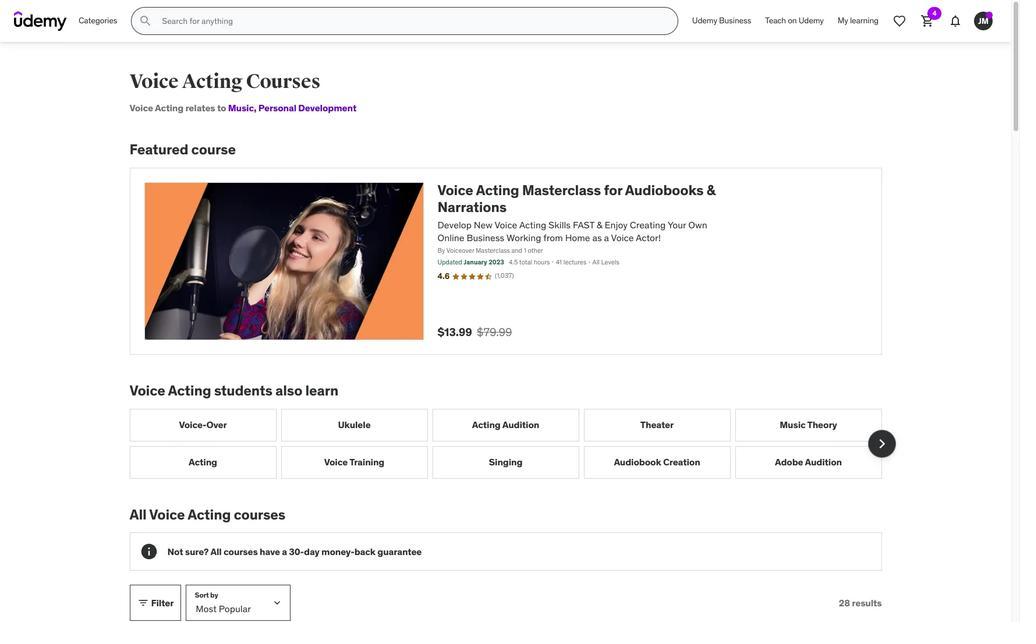 Task type: locate. For each thing, give the bounding box(es) containing it.
1 horizontal spatial music
[[780, 419, 806, 430]]

develop
[[438, 219, 472, 230]]

own
[[689, 219, 707, 230]]

voice
[[130, 69, 179, 94], [130, 102, 153, 114], [438, 181, 473, 199], [495, 219, 517, 230], [611, 232, 634, 243], [130, 381, 165, 399], [324, 456, 348, 468], [149, 505, 185, 523]]

voice-
[[179, 419, 206, 430]]

masterclass
[[522, 181, 601, 199], [476, 247, 510, 255]]

0 vertical spatial audition
[[502, 419, 539, 430]]

voice inside voice training link
[[324, 456, 348, 468]]

(1,037)
[[495, 271, 514, 280]]

0 vertical spatial &
[[707, 181, 716, 199]]

1 vertical spatial a
[[282, 546, 287, 557]]

results
[[852, 597, 882, 609]]

theater
[[641, 419, 674, 430]]

0 horizontal spatial music
[[228, 102, 254, 114]]

$79.99
[[477, 325, 512, 339]]

new
[[474, 219, 493, 230]]

0 horizontal spatial all
[[130, 505, 147, 523]]

small image
[[137, 597, 149, 609]]

personal
[[258, 102, 296, 114]]

1 vertical spatial &
[[597, 219, 603, 230]]

my
[[838, 15, 848, 26]]

voice acting relates to music personal development
[[130, 102, 357, 114]]

1 horizontal spatial udemy
[[799, 15, 824, 26]]

relates
[[185, 102, 215, 114]]

0 vertical spatial business
[[719, 15, 751, 26]]

business down new
[[467, 232, 505, 243]]

1 horizontal spatial audition
[[805, 456, 842, 468]]

courses up 'have'
[[234, 505, 285, 523]]

music
[[228, 102, 254, 114], [780, 419, 806, 430]]

1 vertical spatial business
[[467, 232, 505, 243]]

41
[[556, 258, 562, 266]]

&
[[707, 181, 716, 199], [597, 219, 603, 230]]

courses left 'have'
[[224, 546, 258, 557]]

audiobook
[[614, 456, 661, 468]]

0 horizontal spatial udemy
[[692, 15, 717, 26]]

voice training
[[324, 456, 385, 468]]

notifications image
[[949, 14, 963, 28]]

1 vertical spatial courses
[[224, 546, 258, 557]]

4 link
[[914, 7, 942, 35]]

business left teach
[[719, 15, 751, 26]]

courses
[[234, 505, 285, 523], [224, 546, 258, 557]]

0 vertical spatial music
[[228, 102, 254, 114]]

all voice acting courses
[[130, 505, 285, 523]]

a inside voice acting masterclass for audiobooks & narrations develop new voice acting skills fast & enjoy creating your own online business working from home as a voice actor! by voiceover masterclass and 1 other
[[604, 232, 609, 243]]

voice-over
[[179, 419, 227, 430]]

acting audition link
[[432, 409, 579, 441]]

courses
[[246, 69, 320, 94]]

money-
[[321, 546, 354, 557]]

creating
[[630, 219, 666, 230]]

submit search image
[[139, 14, 153, 28]]

teach
[[765, 15, 786, 26]]

1 vertical spatial audition
[[805, 456, 842, 468]]

& up as
[[597, 219, 603, 230]]

masterclass up skills
[[522, 181, 601, 199]]

categories
[[79, 15, 117, 26]]

1 vertical spatial masterclass
[[476, 247, 510, 255]]

0 vertical spatial masterclass
[[522, 181, 601, 199]]

1 vertical spatial all
[[130, 505, 147, 523]]

audition for adobe audition
[[805, 456, 842, 468]]

4.5
[[509, 258, 518, 266]]

2023
[[489, 258, 504, 266]]

0 horizontal spatial a
[[282, 546, 287, 557]]

your
[[668, 219, 686, 230]]

business
[[719, 15, 751, 26], [467, 232, 505, 243]]

4.5 total hours
[[509, 258, 550, 266]]

0 vertical spatial all
[[593, 258, 600, 266]]

my learning link
[[831, 7, 886, 35]]

1 horizontal spatial masterclass
[[522, 181, 601, 199]]

a right as
[[604, 232, 609, 243]]

music right to
[[228, 102, 254, 114]]

adobe audition link
[[735, 446, 882, 479]]

1 horizontal spatial a
[[604, 232, 609, 243]]

masterclass up 2023
[[476, 247, 510, 255]]

audiobook creation
[[614, 456, 700, 468]]

acting
[[182, 69, 243, 94], [155, 102, 183, 114], [476, 181, 519, 199], [519, 219, 546, 230], [168, 381, 211, 399], [472, 419, 501, 430], [189, 456, 217, 468], [188, 505, 231, 523]]

28 results status
[[839, 597, 882, 609]]

acting up new
[[476, 181, 519, 199]]

audition
[[502, 419, 539, 430], [805, 456, 842, 468]]

next image
[[873, 434, 891, 453]]

music left theory
[[780, 419, 806, 430]]

0 horizontal spatial business
[[467, 232, 505, 243]]

udemy image
[[14, 11, 67, 31]]

acting audition
[[472, 419, 539, 430]]

audition right adobe
[[805, 456, 842, 468]]

teach on udemy link
[[758, 7, 831, 35]]

0 vertical spatial a
[[604, 232, 609, 243]]

0 vertical spatial courses
[[234, 505, 285, 523]]

41 lectures
[[556, 258, 587, 266]]

voice acting students also learn
[[130, 381, 338, 399]]

1 vertical spatial music
[[780, 419, 806, 430]]

a
[[604, 232, 609, 243], [282, 546, 287, 557]]

28 results
[[839, 597, 882, 609]]

acting up singing
[[472, 419, 501, 430]]

training
[[350, 456, 385, 468]]

1 horizontal spatial business
[[719, 15, 751, 26]]

2 horizontal spatial all
[[593, 258, 600, 266]]

on
[[788, 15, 797, 26]]

2 vertical spatial all
[[210, 546, 222, 557]]

acting up sure?
[[188, 505, 231, 523]]

levels
[[601, 258, 620, 266]]

total
[[519, 258, 532, 266]]

also
[[275, 381, 302, 399]]

teach on udemy
[[765, 15, 824, 26]]

2 udemy from the left
[[799, 15, 824, 26]]

udemy
[[692, 15, 717, 26], [799, 15, 824, 26]]

acting up voice-
[[168, 381, 211, 399]]

0 horizontal spatial audition
[[502, 419, 539, 430]]

development
[[298, 102, 357, 114]]

& up own
[[707, 181, 716, 199]]

a left 30- in the left bottom of the page
[[282, 546, 287, 557]]

have
[[260, 546, 280, 557]]

acting left relates
[[155, 102, 183, 114]]

updated
[[438, 258, 462, 266]]

not
[[167, 546, 183, 557]]

audition for acting audition
[[502, 419, 539, 430]]

audition up singing
[[502, 419, 539, 430]]

audiobooks
[[625, 181, 704, 199]]

0 horizontal spatial masterclass
[[476, 247, 510, 255]]

online
[[438, 232, 465, 243]]



Task type: vqa. For each thing, say whether or not it's contained in the screenshot.
Teach
yes



Task type: describe. For each thing, give the bounding box(es) containing it.
guarantee
[[378, 546, 422, 557]]

wishlist image
[[893, 14, 907, 28]]

business inside voice acting masterclass for audiobooks & narrations develop new voice acting skills fast & enjoy creating your own online business working from home as a voice actor! by voiceover masterclass and 1 other
[[467, 232, 505, 243]]

not sure? all courses have a 30-day money-back guarantee
[[167, 546, 422, 557]]

voice-over link
[[130, 409, 276, 441]]

course
[[191, 140, 236, 159]]

day
[[304, 546, 320, 557]]

lectures
[[564, 258, 587, 266]]

categories button
[[72, 7, 124, 35]]

hours
[[534, 258, 550, 266]]

1
[[524, 247, 526, 255]]

working
[[507, 232, 541, 243]]

voice training link
[[281, 446, 428, 479]]

by
[[438, 247, 445, 255]]

30-
[[289, 546, 304, 557]]

as
[[593, 232, 602, 243]]

narrations
[[438, 198, 507, 216]]

courses for all
[[224, 546, 258, 557]]

4.6
[[438, 271, 450, 281]]

business inside udemy business link
[[719, 15, 751, 26]]

for
[[604, 181, 623, 199]]

ukulele
[[338, 419, 371, 430]]

my learning
[[838, 15, 879, 26]]

acting link
[[130, 446, 276, 479]]

voice acting masterclass for audiobooks & narrations develop new voice acting skills fast & enjoy creating your own online business working from home as a voice actor! by voiceover masterclass and 1 other
[[438, 181, 716, 255]]

filter button
[[130, 585, 181, 621]]

all levels
[[593, 258, 620, 266]]

jm link
[[970, 7, 998, 35]]

back
[[354, 546, 376, 557]]

courses for acting
[[234, 505, 285, 523]]

creation
[[663, 456, 700, 468]]

music theory
[[780, 419, 837, 430]]

1 horizontal spatial &
[[707, 181, 716, 199]]

adobe audition
[[775, 456, 842, 468]]

music link
[[228, 102, 254, 114]]

voice acting courses
[[130, 69, 320, 94]]

singing
[[489, 456, 523, 468]]

featured
[[130, 140, 188, 159]]

theater link
[[584, 409, 731, 441]]

udemy business
[[692, 15, 751, 26]]

you have alerts image
[[986, 12, 993, 19]]

fast
[[573, 219, 595, 230]]

enjoy
[[605, 219, 628, 230]]

from
[[544, 232, 563, 243]]

audiobook creation link
[[584, 446, 731, 479]]

skills
[[549, 219, 571, 230]]

music inside carousel element
[[780, 419, 806, 430]]

singing link
[[432, 446, 579, 479]]

0 horizontal spatial &
[[597, 219, 603, 230]]

28
[[839, 597, 850, 609]]

carousel element
[[130, 409, 896, 479]]

1 horizontal spatial all
[[210, 546, 222, 557]]

acting down the voice-over 'link'
[[189, 456, 217, 468]]

featured course
[[130, 140, 236, 159]]

filter
[[151, 597, 174, 609]]

voiceover
[[447, 247, 474, 255]]

$13.99
[[438, 325, 472, 339]]

Search for anything text field
[[160, 11, 664, 31]]

learning
[[850, 15, 879, 26]]

updated january 2023
[[438, 258, 504, 266]]

jm
[[978, 15, 989, 26]]

$13.99 $79.99
[[438, 325, 512, 339]]

other
[[528, 247, 543, 255]]

personal development link
[[254, 102, 357, 114]]

home
[[565, 232, 590, 243]]

sure?
[[185, 546, 209, 557]]

adobe
[[775, 456, 803, 468]]

theory
[[808, 419, 837, 430]]

to
[[217, 102, 226, 114]]

actor!
[[636, 232, 661, 243]]

4
[[933, 9, 937, 17]]

shopping cart with 4 items image
[[921, 14, 935, 28]]

udemy business link
[[685, 7, 758, 35]]

acting up to
[[182, 69, 243, 94]]

january
[[464, 258, 487, 266]]

students
[[214, 381, 272, 399]]

ukulele link
[[281, 409, 428, 441]]

acting up working
[[519, 219, 546, 230]]

all for all voice acting courses
[[130, 505, 147, 523]]

udemy inside "link"
[[799, 15, 824, 26]]

1 udemy from the left
[[692, 15, 717, 26]]

and
[[512, 247, 522, 255]]

learn
[[305, 381, 338, 399]]

all for all levels
[[593, 258, 600, 266]]



